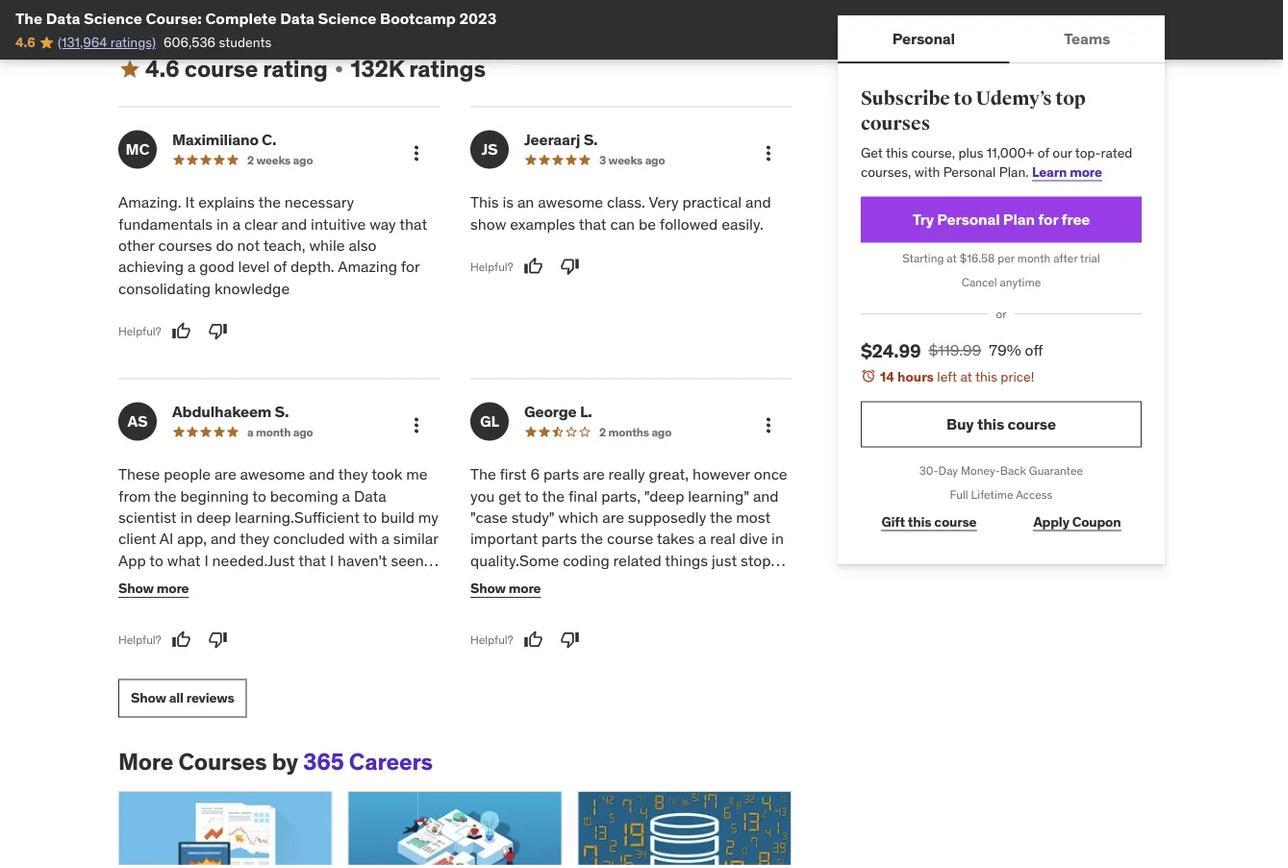 Task type: describe. For each thing, give the bounding box(es) containing it.
more for the first 6 parts are really great, however once you get to the final parts, "deep learning" and "case study" which are supposedly the most important parts the course takes a real dive in quality.
[[509, 580, 541, 597]]

starting at $16.58 per month after trial cancel anytime
[[903, 251, 1100, 290]]

this for buy this course
[[977, 414, 1004, 434]]

the down just
[[268, 572, 290, 592]]

off
[[1025, 340, 1043, 360]]

4.6 course rating
[[145, 54, 328, 83]]

(131,964 ratings)
[[58, 34, 156, 51]]

are up solve
[[470, 658, 492, 678]]

weeks for maximiliano c.
[[256, 152, 291, 167]]

more for these people are awesome and they took me from the beginning to becoming a data scientist in deep learning.
[[156, 580, 189, 597]]

leave
[[672, 615, 708, 635]]

and inside amazing. it explains the necessary fundamentals in a clear and intuitive way that other courses do not teach, while also achieving a good level of depth. amazing for consolidating knowledge
[[281, 214, 307, 234]]

examples
[[510, 214, 575, 234]]

11,000+
[[987, 144, 1035, 161]]

unexplained,
[[568, 594, 655, 614]]

the for the first 6 parts are really great, however once you get to the final parts, "deep learning" and "case study" which are supposedly the most important parts the course takes a real dive in quality.
[[470, 465, 496, 484]]

tab list containing personal
[[838, 15, 1165, 63]]

anytime
[[1000, 275, 1041, 290]]

the up real
[[710, 508, 732, 527]]

ai
[[160, 529, 174, 549]]

apply coupon
[[1034, 513, 1121, 531]]

maximiliano
[[172, 129, 259, 149]]

app
[[118, 551, 146, 570]]

1 vertical spatial month
[[256, 425, 291, 440]]

show more button for or
[[470, 570, 541, 608]]

2 vertical spatial deep
[[300, 637, 334, 657]]

30-
[[919, 464, 939, 479]]

and inside sufficient to build my client ai app, and they concluded with a similar app to what i needed.
[[211, 529, 236, 549]]

my
[[418, 508, 439, 527]]

courses inside the subscribe to udemy's top courses
[[861, 112, 930, 135]]

making
[[658, 594, 709, 614]]

final
[[569, 486, 598, 506]]

14
[[880, 368, 895, 385]]

a month ago
[[247, 425, 313, 440]]

sections
[[294, 572, 352, 592]]

show all reviews
[[131, 690, 234, 707]]

rated
[[1101, 144, 1133, 161]]

app,
[[177, 529, 207, 549]]

and down questions at the bottom
[[747, 637, 772, 657]]

guarantee
[[1029, 464, 1083, 479]]

study"
[[511, 508, 555, 527]]

1 horizontal spatial just
[[712, 551, 737, 570]]

helpful? for mark review by maximiliano c. as helpful image in the top left of the page
[[118, 324, 161, 339]]

clear
[[244, 214, 278, 234]]

build
[[381, 508, 415, 527]]

as
[[419, 615, 435, 635]]

don't
[[721, 658, 756, 678]]

plan
[[1003, 210, 1035, 229]]

as
[[128, 412, 148, 431]]

to inside the subscribe to udemy's top courses
[[954, 87, 972, 111]]

awesome for beginning
[[240, 465, 305, 484]]

they inside sufficient to build my client ai app, and they concluded with a similar app to what i needed.
[[240, 529, 270, 549]]

14 hours left at this price!
[[880, 368, 1035, 385]]

2 for l.
[[599, 425, 606, 440]]

be inside some coding related things just stop working, and steps are just completely skipped or go unexplained, making following extremely difficult. when you leave questions they take days to weeks to be answered and are usually unhelpful responses that don't solve issues.
[[655, 637, 673, 657]]

ago for abdulhakeem s.
[[293, 425, 313, 440]]

helpful? for mark review by abdulhakeem s. as helpful image
[[118, 632, 161, 647]]

learning"
[[688, 486, 749, 506]]

mark review by jeeraarj s. as helpful image
[[524, 257, 543, 276]]

2 months ago
[[599, 425, 672, 440]]

sections,
[[322, 594, 383, 614]]

365
[[303, 748, 344, 777]]

xsmall image
[[331, 62, 347, 77]]

complete
[[205, 8, 277, 28]]

show for app
[[118, 580, 154, 597]]

with for courses
[[915, 163, 940, 180]]

extremely
[[470, 615, 538, 635]]

learning. inside the just that i haven't seen the applications of all the sections before the regression and deep learning sections, but i'm sure further reading will expose them to me as they're still foundations to deep learning.
[[338, 637, 396, 657]]

free
[[1062, 210, 1090, 229]]

a left good
[[188, 257, 196, 277]]

c.
[[262, 129, 276, 149]]

with for and
[[349, 529, 378, 549]]

weeks inside some coding related things just stop working, and steps are just completely skipped or go unexplained, making following extremely difficult. when you leave questions they take days to weeks to be answered and are usually unhelpful responses that don't solve issues.
[[590, 637, 634, 657]]

jeeraarj
[[524, 129, 580, 149]]

3 weeks ago
[[599, 152, 665, 167]]

s. for abdulhakeem s.
[[275, 402, 289, 421]]

i inside sufficient to build my client ai app, and they concluded with a similar app to what i needed.
[[204, 551, 209, 570]]

go
[[546, 594, 564, 614]]

personal inside get this course, plus 11,000+ of our top-rated courses, with personal plan.
[[943, 163, 996, 180]]

show all reviews button
[[118, 680, 247, 718]]

udemy's
[[976, 87, 1052, 111]]

access
[[1016, 487, 1053, 502]]

students
[[219, 34, 272, 51]]

takes
[[657, 529, 695, 549]]

awesome for that
[[538, 192, 603, 212]]

lifetime
[[971, 487, 1014, 502]]

get
[[498, 486, 521, 506]]

ago for george l.
[[652, 425, 672, 440]]

applications
[[145, 572, 228, 592]]

and inside the this is an awesome class. very practical and show examples that can be followed easily.
[[746, 192, 771, 212]]

course,
[[911, 144, 955, 161]]

helpful? for mark review by jeeraarj s. as helpful "image"
[[470, 259, 513, 274]]

subscribe
[[861, 87, 950, 111]]

learn more
[[1032, 163, 1102, 180]]

0 horizontal spatial data
[[46, 8, 80, 28]]

following
[[713, 594, 775, 614]]

reading
[[203, 615, 255, 635]]

practical
[[683, 192, 742, 212]]

medium image
[[118, 58, 141, 81]]

supposedly
[[628, 508, 706, 527]]

2023
[[459, 8, 497, 28]]

$24.99 $119.99 79% off
[[861, 339, 1043, 362]]

completely
[[658, 572, 734, 592]]

show more button for app
[[118, 570, 189, 608]]

are down parts,
[[602, 508, 624, 527]]

the inside these people are awesome and they took me from the beginning to becoming a data scientist in deep learning.
[[154, 486, 177, 506]]

get this course, plus 11,000+ of our top-rated courses, with personal plan.
[[861, 144, 1133, 180]]

just that i haven't seen the applications of all the sections before the regression and deep learning sections, but i'm sure further reading will expose them to me as they're still foundations to deep learning.
[[118, 551, 435, 657]]

a inside these people are awesome and they took me from the beginning to becoming a data scientist in deep learning.
[[342, 486, 350, 506]]

me inside these people are awesome and they took me from the beginning to becoming a data scientist in deep learning.
[[406, 465, 428, 484]]

some
[[519, 551, 559, 570]]

1 vertical spatial at
[[960, 368, 972, 385]]

by
[[272, 748, 298, 777]]

it
[[185, 192, 195, 212]]

personal inside button
[[892, 28, 955, 48]]

30-day money-back guarantee full lifetime access
[[919, 464, 1083, 502]]

1 vertical spatial deep
[[224, 594, 259, 614]]

a down abdulhakeem s. in the left top of the page
[[247, 425, 253, 440]]

mark review by abdulhakeem s. as helpful image
[[172, 630, 191, 650]]

in inside these people are awesome and they took me from the beginning to becoming a data scientist in deep learning.
[[180, 508, 193, 527]]

full
[[950, 487, 968, 502]]

all inside the just that i haven't seen the applications of all the sections before the regression and deep learning sections, but i'm sure further reading will expose them to me as they're still foundations to deep learning.
[[249, 572, 264, 592]]

this
[[470, 192, 499, 212]]

mark review by maximiliano c. as unhelpful image
[[208, 322, 228, 341]]

important
[[470, 529, 538, 549]]

teach,
[[263, 235, 305, 255]]

to inside 'the first 6 parts are really great, however once you get to the final parts, "deep learning" and "case study" which are supposedly the most important parts the course takes a real dive in quality.'
[[525, 486, 539, 506]]

(131,964
[[58, 34, 107, 51]]

the down seen
[[404, 572, 426, 592]]

show more for or
[[470, 580, 541, 597]]

all inside button
[[169, 690, 184, 707]]

the left final
[[542, 486, 565, 506]]

issues.
[[510, 680, 557, 700]]

the data science course: complete data science bootcamp 2023
[[15, 8, 497, 28]]

months
[[608, 425, 649, 440]]

the down app
[[118, 572, 141, 592]]

to up responses in the bottom of the page
[[638, 637, 652, 657]]

our
[[1053, 144, 1072, 161]]

show down 'they're'
[[131, 690, 166, 707]]

that inside the just that i haven't seen the applications of all the sections before the regression and deep learning sections, but i'm sure further reading will expose them to me as they're still foundations to deep learning.
[[298, 551, 326, 570]]

you inside 'the first 6 parts are really great, however once you get to the final parts, "deep learning" and "case study" which are supposedly the most important parts the course takes a real dive in quality.'
[[470, 486, 495, 506]]

course down full
[[934, 513, 977, 531]]

are up unexplained, at the bottom of page
[[603, 572, 625, 592]]

for inside amazing. it explains the necessary fundamentals in a clear and intuitive way that other courses do not teach, while also achieving a good level of depth. amazing for consolidating knowledge
[[401, 257, 420, 277]]

starting
[[903, 251, 944, 266]]

great,
[[649, 465, 689, 484]]

foundations
[[197, 637, 279, 657]]

concluded
[[273, 529, 345, 549]]

$16.58
[[960, 251, 995, 266]]

but
[[387, 594, 410, 614]]

they inside some coding related things just stop working, and steps are just completely skipped or go unexplained, making following extremely difficult. when you leave questions they take days to weeks to be answered and are usually unhelpful responses that don't solve issues.
[[470, 637, 500, 657]]

just
[[268, 551, 295, 570]]



Task type: vqa. For each thing, say whether or not it's contained in the screenshot.
"AI"
yes



Task type: locate. For each thing, give the bounding box(es) containing it.
i inside the just that i haven't seen the applications of all the sections before the regression and deep learning sections, but i'm sure further reading will expose them to me as they're still foundations to deep learning.
[[330, 551, 334, 570]]

1 horizontal spatial i
[[330, 551, 334, 570]]

in right dive
[[772, 529, 784, 549]]

this inside button
[[977, 414, 1004, 434]]

and up teach,
[[281, 214, 307, 234]]

data up (131,964
[[46, 8, 80, 28]]

show more down app
[[118, 580, 189, 597]]

1 horizontal spatial data
[[280, 8, 315, 28]]

to down the ai
[[149, 551, 163, 570]]

be inside the this is an awesome class. very practical and show examples that can be followed easily.
[[639, 214, 656, 234]]

1 horizontal spatial for
[[1038, 210, 1058, 229]]

this for gift this course
[[908, 513, 932, 531]]

a inside sufficient to build my client ai app, and they concluded with a similar app to what i needed.
[[381, 529, 390, 549]]

1 horizontal spatial all
[[249, 572, 264, 592]]

course down "price!" at the right of the page
[[1008, 414, 1056, 434]]

responses
[[615, 658, 686, 678]]

0 vertical spatial s.
[[584, 129, 598, 149]]

in inside amazing. it explains the necessary fundamentals in a clear and intuitive way that other courses do not teach, while also achieving a good level of depth. amazing for consolidating knowledge
[[216, 214, 229, 234]]

you up "case
[[470, 486, 495, 506]]

this inside get this course, plus 11,000+ of our top-rated courses, with personal plan.
[[886, 144, 908, 161]]

are inside these people are awesome and they took me from the beginning to becoming a data scientist in deep learning.
[[214, 465, 236, 484]]

show more button up sure
[[118, 570, 189, 608]]

1 horizontal spatial show more
[[470, 580, 541, 597]]

1 horizontal spatial the
[[470, 465, 496, 484]]

a inside 'the first 6 parts are really great, however once you get to the final parts, "deep learning" and "case study" which are supposedly the most important parts the course takes a real dive in quality.'
[[698, 529, 706, 549]]

2 science from the left
[[318, 8, 377, 28]]

them
[[337, 615, 373, 635]]

1 vertical spatial be
[[655, 637, 673, 657]]

s. for jeeraarj s.
[[584, 129, 598, 149]]

data up 'rating'
[[280, 8, 315, 28]]

course down 606,536 students at the left of the page
[[185, 54, 258, 83]]

1 vertical spatial me
[[394, 615, 416, 635]]

alarm image
[[861, 368, 876, 384]]

course inside 'the first 6 parts are really great, however once you get to the final parts, "deep learning" and "case study" which are supposedly the most important parts the course takes a real dive in quality.'
[[607, 529, 653, 549]]

helpful? for mark review by george l. as helpful 'image'
[[470, 632, 513, 647]]

0 vertical spatial they
[[338, 465, 368, 484]]

0 vertical spatial 2
[[247, 152, 254, 167]]

0 horizontal spatial 2
[[247, 152, 254, 167]]

learn more link
[[1032, 163, 1102, 180]]

mark review by jeeraarj s. as unhelpful image
[[560, 257, 580, 276]]

a down build
[[381, 529, 390, 549]]

be right can
[[639, 214, 656, 234]]

amazing.
[[118, 192, 181, 212]]

data
[[46, 8, 80, 28], [280, 8, 315, 28], [354, 486, 387, 506]]

1 horizontal spatial in
[[216, 214, 229, 234]]

2 vertical spatial they
[[470, 637, 500, 657]]

1 horizontal spatial month
[[1017, 251, 1051, 266]]

$119.99
[[929, 340, 981, 360]]

abdulhakeem
[[172, 402, 271, 421]]

a left real
[[698, 529, 706, 549]]

to up unhelpful
[[573, 637, 587, 657]]

3
[[599, 152, 606, 167]]

awesome up examples
[[538, 192, 603, 212]]

more
[[118, 748, 174, 777]]

0 vertical spatial parts
[[544, 465, 579, 484]]

of down needed.
[[232, 572, 245, 592]]

with down course,
[[915, 163, 940, 180]]

ago for maximiliano c.
[[293, 152, 313, 167]]

from
[[118, 486, 151, 506]]

1 science from the left
[[84, 8, 142, 28]]

0 vertical spatial with
[[915, 163, 940, 180]]

just down real
[[712, 551, 737, 570]]

1 vertical spatial awesome
[[240, 465, 305, 484]]

gift this course link
[[861, 503, 997, 542]]

science up xsmall icon
[[318, 8, 377, 28]]

similar
[[393, 529, 438, 549]]

or left go
[[529, 594, 543, 614]]

in inside 'the first 6 parts are really great, however once you get to the final parts, "deep learning" and "case study" which are supposedly the most important parts the course takes a real dive in quality.'
[[772, 529, 784, 549]]

mark review by maximiliano c. as helpful image
[[172, 322, 191, 341]]

course inside button
[[1008, 414, 1056, 434]]

1 vertical spatial in
[[180, 508, 193, 527]]

0 horizontal spatial just
[[629, 572, 654, 592]]

additional actions for review by abdulhakeem s. image
[[405, 414, 428, 437]]

helpful? down skipped
[[470, 632, 513, 647]]

0 vertical spatial just
[[712, 551, 737, 570]]

ago for jeeraarj s.
[[645, 152, 665, 167]]

try
[[913, 210, 934, 229]]

to left udemy's
[[954, 87, 972, 111]]

mark review by george l. as unhelpful image
[[560, 630, 580, 650]]

of inside the just that i haven't seen the applications of all the sections before the regression and deep learning sections, but i'm sure further reading will expose them to me as they're still foundations to deep learning.
[[232, 572, 245, 592]]

0 vertical spatial deep
[[196, 508, 231, 527]]

level
[[238, 257, 270, 277]]

1 vertical spatial all
[[169, 690, 184, 707]]

and
[[746, 192, 771, 212], [281, 214, 307, 234], [309, 465, 335, 484], [753, 486, 779, 506], [211, 529, 236, 549], [533, 572, 558, 592], [194, 594, 220, 614], [747, 637, 772, 657]]

a up sufficient
[[342, 486, 350, 506]]

weeks right "3"
[[608, 152, 643, 167]]

this right buy
[[977, 414, 1004, 434]]

1 vertical spatial parts
[[542, 529, 577, 549]]

ratings)
[[110, 34, 156, 51]]

deep up reading
[[224, 594, 259, 614]]

that inside the this is an awesome class. very practical and show examples that can be followed easily.
[[579, 214, 607, 234]]

sufficient to build my client ai app, and they concluded with a similar app to what i needed.
[[118, 508, 439, 570]]

1 horizontal spatial courses
[[861, 112, 930, 135]]

additional actions for review by jeeraarj s. image
[[757, 142, 780, 165]]

scientist
[[118, 508, 177, 527]]

the up coding
[[581, 529, 603, 549]]

ago up 'necessary'
[[293, 152, 313, 167]]

1 horizontal spatial more
[[509, 580, 541, 597]]

0 horizontal spatial with
[[349, 529, 378, 549]]

show more button up extremely
[[470, 570, 541, 608]]

deep down expose
[[300, 637, 334, 657]]

1 vertical spatial they
[[240, 529, 270, 549]]

0 horizontal spatial i
[[204, 551, 209, 570]]

0 vertical spatial courses
[[861, 112, 930, 135]]

is
[[503, 192, 514, 212]]

0 horizontal spatial of
[[232, 572, 245, 592]]

4.6 for 4.6 course rating
[[145, 54, 180, 83]]

1 horizontal spatial show more button
[[470, 570, 541, 608]]

to left build
[[363, 508, 377, 527]]

additional actions for review by george l. image
[[757, 414, 780, 437]]

just
[[712, 551, 737, 570], [629, 572, 654, 592]]

this right gift at right
[[908, 513, 932, 531]]

will
[[258, 615, 281, 635]]

and inside the just that i haven't seen the applications of all the sections before the regression and deep learning sections, but i'm sure further reading will expose them to me as they're still foundations to deep learning.
[[194, 594, 220, 614]]

0 vertical spatial the
[[15, 8, 42, 28]]

0 horizontal spatial science
[[84, 8, 142, 28]]

to inside these people are awesome and they took me from the beginning to becoming a data scientist in deep learning.
[[252, 486, 266, 506]]

unhelpful
[[547, 658, 611, 678]]

weeks down c.
[[256, 152, 291, 167]]

can
[[610, 214, 635, 234]]

s. up a month ago
[[275, 402, 289, 421]]

are up final
[[583, 465, 605, 484]]

of inside get this course, plus 11,000+ of our top-rated courses, with personal plan.
[[1038, 144, 1049, 161]]

0 horizontal spatial they
[[240, 529, 270, 549]]

plus
[[959, 144, 984, 161]]

course
[[185, 54, 258, 83], [1008, 414, 1056, 434], [934, 513, 977, 531], [607, 529, 653, 549]]

jeeraarj s.
[[524, 129, 598, 149]]

1 horizontal spatial with
[[915, 163, 940, 180]]

1 vertical spatial you
[[644, 615, 668, 635]]

courses inside amazing. it explains the necessary fundamentals in a clear and intuitive way that other courses do not teach, while also achieving a good level of depth. amazing for consolidating knowledge
[[158, 235, 212, 255]]

they down extremely
[[470, 637, 500, 657]]

cancel
[[962, 275, 997, 290]]

george l.
[[524, 402, 592, 421]]

0 horizontal spatial 4.6
[[15, 34, 35, 51]]

4.6 right 'medium' image
[[145, 54, 180, 83]]

helpful? down regression
[[118, 632, 161, 647]]

of down teach,
[[273, 257, 287, 277]]

0 vertical spatial or
[[996, 306, 1007, 321]]

or inside some coding related things just stop working, and steps are just completely skipped or go unexplained, making following extremely difficult. when you leave questions they take days to weeks to be answered and are usually unhelpful responses that don't solve issues.
[[529, 594, 543, 614]]

all left reviews
[[169, 690, 184, 707]]

after
[[1054, 251, 1078, 266]]

month inside starting at $16.58 per month after trial cancel anytime
[[1017, 251, 1051, 266]]

first
[[500, 465, 527, 484]]

difficult.
[[542, 615, 597, 635]]

tab list
[[838, 15, 1165, 63]]

1 horizontal spatial awesome
[[538, 192, 603, 212]]

science up the (131,964 ratings)
[[84, 8, 142, 28]]

an
[[517, 192, 534, 212]]

2 show more button from the left
[[470, 570, 541, 608]]

0 vertical spatial 4.6
[[15, 34, 35, 51]]

be
[[639, 214, 656, 234], [655, 637, 673, 657]]

courses down fundamentals
[[158, 235, 212, 255]]

0 horizontal spatial more
[[156, 580, 189, 597]]

0 horizontal spatial for
[[401, 257, 420, 277]]

2 for c.
[[247, 152, 254, 167]]

0 horizontal spatial or
[[529, 594, 543, 614]]

2 vertical spatial of
[[232, 572, 245, 592]]

are
[[214, 465, 236, 484], [583, 465, 605, 484], [602, 508, 624, 527], [603, 572, 625, 592], [470, 658, 492, 678]]

show down app
[[118, 580, 154, 597]]

1 horizontal spatial you
[[644, 615, 668, 635]]

back
[[1000, 464, 1026, 479]]

1 i from the left
[[204, 551, 209, 570]]

ago right months
[[652, 425, 672, 440]]

the up "clear"
[[258, 192, 281, 212]]

0 vertical spatial me
[[406, 465, 428, 484]]

what
[[167, 551, 201, 570]]

at right left
[[960, 368, 972, 385]]

0 horizontal spatial show more button
[[118, 570, 189, 608]]

1 show more from the left
[[118, 580, 189, 597]]

1 vertical spatial of
[[273, 257, 287, 277]]

learning
[[262, 594, 318, 614]]

courses
[[178, 748, 267, 777]]

questions
[[711, 615, 779, 635]]

1 vertical spatial for
[[401, 257, 420, 277]]

more down "top-"
[[1070, 163, 1102, 180]]

0 horizontal spatial awesome
[[240, 465, 305, 484]]

1 vertical spatial 4.6
[[145, 54, 180, 83]]

weeks
[[256, 152, 291, 167], [608, 152, 643, 167], [590, 637, 634, 657]]

teams button
[[1010, 15, 1165, 62]]

to down but
[[376, 615, 390, 635]]

1 horizontal spatial science
[[318, 8, 377, 28]]

0 horizontal spatial at
[[947, 251, 957, 266]]

2 left months
[[599, 425, 606, 440]]

1 horizontal spatial learning.
[[338, 637, 396, 657]]

2 down maximiliano c. on the left of page
[[247, 152, 254, 167]]

1 vertical spatial the
[[470, 465, 496, 484]]

mark review by abdulhakeem s. as unhelpful image
[[208, 630, 228, 650]]

i right what
[[204, 551, 209, 570]]

with inside get this course, plus 11,000+ of our top-rated courses, with personal plan.
[[915, 163, 940, 180]]

quality.
[[470, 551, 519, 570]]

more down what
[[156, 580, 189, 597]]

1 vertical spatial learning.
[[338, 637, 396, 657]]

mark review by george l. as helpful image
[[524, 630, 543, 650]]

just down related
[[629, 572, 654, 592]]

6
[[531, 465, 540, 484]]

helpful? left mark review by maximiliano c. as helpful image in the top left of the page
[[118, 324, 161, 339]]

0 horizontal spatial in
[[180, 508, 193, 527]]

2 i from the left
[[330, 551, 334, 570]]

1 show more button from the left
[[118, 570, 189, 608]]

0 vertical spatial in
[[216, 214, 229, 234]]

0 vertical spatial month
[[1017, 251, 1051, 266]]

amazing
[[338, 257, 397, 277]]

2 horizontal spatial in
[[772, 529, 784, 549]]

ago up becoming
[[293, 425, 313, 440]]

hours
[[898, 368, 934, 385]]

you left leave
[[644, 615, 668, 635]]

weeks down when
[[590, 637, 634, 657]]

weeks for jeeraarj s.
[[608, 152, 643, 167]]

and down applications
[[194, 594, 220, 614]]

2 horizontal spatial of
[[1038, 144, 1049, 161]]

0 vertical spatial learning.
[[235, 508, 294, 527]]

beginning
[[180, 486, 249, 506]]

month down abdulhakeem s. in the left top of the page
[[256, 425, 291, 440]]

these
[[118, 465, 160, 484]]

solve
[[470, 680, 506, 700]]

learning. inside these people are awesome and they took me from the beginning to becoming a data scientist in deep learning.
[[235, 508, 294, 527]]

2 horizontal spatial data
[[354, 486, 387, 506]]

take
[[504, 637, 534, 657]]

2 horizontal spatial they
[[470, 637, 500, 657]]

do
[[216, 235, 233, 255]]

course up related
[[607, 529, 653, 549]]

at inside starting at $16.58 per month after trial cancel anytime
[[947, 251, 957, 266]]

apply
[[1034, 513, 1070, 531]]

2 vertical spatial in
[[772, 529, 784, 549]]

month up anytime
[[1017, 251, 1051, 266]]

and down some at the bottom
[[533, 572, 558, 592]]

1 vertical spatial with
[[349, 529, 378, 549]]

1 vertical spatial personal
[[943, 163, 996, 180]]

1 horizontal spatial 4.6
[[145, 54, 180, 83]]

me inside the just that i haven't seen the applications of all the sections before the regression and deep learning sections, but i'm sure further reading will expose them to me as they're still foundations to deep learning.
[[394, 615, 416, 635]]

0 horizontal spatial learning.
[[235, 508, 294, 527]]

and inside these people are awesome and they took me from the beginning to becoming a data scientist in deep learning.
[[309, 465, 335, 484]]

personal down plus
[[943, 163, 996, 180]]

the
[[258, 192, 281, 212], [154, 486, 177, 506], [542, 486, 565, 506], [710, 508, 732, 527], [581, 529, 603, 549], [118, 572, 141, 592], [268, 572, 290, 592], [404, 572, 426, 592]]

for right amazing
[[401, 257, 420, 277]]

ratings
[[409, 54, 486, 83]]

learning. down them
[[338, 637, 396, 657]]

0 horizontal spatial you
[[470, 486, 495, 506]]

deep down 'beginning' at the bottom
[[196, 508, 231, 527]]

0 horizontal spatial show more
[[118, 580, 189, 597]]

606,536
[[163, 34, 216, 51]]

0 horizontal spatial courses
[[158, 235, 212, 255]]

me left as
[[394, 615, 416, 635]]

0 vertical spatial personal
[[892, 28, 955, 48]]

the inside 'the first 6 parts are really great, however once you get to the final parts, "deep learning" and "case study" which are supposedly the most important parts the course takes a real dive in quality.'
[[470, 465, 496, 484]]

1 horizontal spatial at
[[960, 368, 972, 385]]

mc
[[126, 139, 149, 159]]

at left '$16.58'
[[947, 251, 957, 266]]

show
[[470, 214, 506, 234]]

this
[[886, 144, 908, 161], [975, 368, 998, 385], [977, 414, 1004, 434], [908, 513, 932, 531]]

awesome inside the this is an awesome class. very practical and show examples that can be followed easily.
[[538, 192, 603, 212]]

in up do
[[216, 214, 229, 234]]

still
[[169, 637, 193, 657]]

i up 'sections'
[[330, 551, 334, 570]]

0 horizontal spatial month
[[256, 425, 291, 440]]

me right took
[[406, 465, 428, 484]]

4.6 for 4.6
[[15, 34, 35, 51]]

with inside sufficient to build my client ai app, and they concluded with a similar app to what i needed.
[[349, 529, 378, 549]]

that right way
[[399, 214, 427, 234]]

1 horizontal spatial s.
[[584, 129, 598, 149]]

1 vertical spatial just
[[629, 572, 654, 592]]

this for get this course, plus 11,000+ of our top-rated courses, with personal plan.
[[886, 144, 908, 161]]

1 horizontal spatial or
[[996, 306, 1007, 321]]

more down some at the bottom
[[509, 580, 541, 597]]

2 show more from the left
[[470, 580, 541, 597]]

0 vertical spatial you
[[470, 486, 495, 506]]

0 vertical spatial be
[[639, 214, 656, 234]]

try personal plan for free
[[913, 210, 1090, 229]]

of inside amazing. it explains the necessary fundamentals in a clear and intuitive way that other courses do not teach, while also achieving a good level of depth. amazing for consolidating knowledge
[[273, 257, 287, 277]]

day
[[939, 464, 958, 479]]

data inside these people are awesome and they took me from the beginning to becoming a data scientist in deep learning.
[[354, 486, 387, 506]]

1 vertical spatial courses
[[158, 235, 212, 255]]

most
[[736, 508, 771, 527]]

the inside amazing. it explains the necessary fundamentals in a clear and intuitive way that other courses do not teach, while also achieving a good level of depth. amazing for consolidating knowledge
[[258, 192, 281, 212]]

awesome inside these people are awesome and they took me from the beginning to becoming a data scientist in deep learning.
[[240, 465, 305, 484]]

be up responses in the bottom of the page
[[655, 637, 673, 657]]

1 vertical spatial s.
[[275, 402, 289, 421]]

with up haven't
[[349, 529, 378, 549]]

0 vertical spatial of
[[1038, 144, 1049, 161]]

additional actions for review by maximiliano c. image
[[405, 142, 428, 165]]

2 horizontal spatial more
[[1070, 163, 1102, 180]]

s. right jeeraarj
[[584, 129, 598, 149]]

data down took
[[354, 486, 387, 506]]

intuitive
[[311, 214, 366, 234]]

usually
[[496, 658, 543, 678]]

you inside some coding related things just stop working, and steps are just completely skipped or go unexplained, making following extremely difficult. when you leave questions they take days to weeks to be answered and are usually unhelpful responses that don't solve issues.
[[644, 615, 668, 635]]

necessary
[[285, 192, 354, 212]]

0 vertical spatial for
[[1038, 210, 1058, 229]]

i'm
[[414, 594, 434, 614]]

the for the data science course: complete data science bootcamp 2023
[[15, 8, 42, 28]]

which
[[559, 508, 599, 527]]

some coding related things just stop working, and steps are just completely skipped or go unexplained, making following extremely difficult. when you leave questions they take days to weeks to be answered and are usually unhelpful responses that don't solve issues.
[[470, 551, 779, 700]]

deep inside these people are awesome and they took me from the beginning to becoming a data scientist in deep learning.
[[196, 508, 231, 527]]

this up courses,
[[886, 144, 908, 161]]

1 horizontal spatial of
[[273, 257, 287, 277]]

they up needed.
[[240, 529, 270, 549]]

0 vertical spatial all
[[249, 572, 264, 592]]

show more down quality.
[[470, 580, 541, 597]]

things
[[665, 551, 708, 570]]

this is an awesome class. very practical and show examples that can be followed easily.
[[470, 192, 771, 234]]

0 vertical spatial awesome
[[538, 192, 603, 212]]

all
[[249, 572, 264, 592], [169, 690, 184, 707]]

once
[[754, 465, 788, 484]]

george
[[524, 402, 577, 421]]

that
[[399, 214, 427, 234], [579, 214, 607, 234], [298, 551, 326, 570], [690, 658, 717, 678]]

that inside amazing. it explains the necessary fundamentals in a clear and intuitive way that other courses do not teach, while also achieving a good level of depth. amazing for consolidating knowledge
[[399, 214, 427, 234]]

rating
[[263, 54, 328, 83]]

show for or
[[470, 580, 506, 597]]

apply coupon button
[[1013, 503, 1142, 542]]

to down expose
[[282, 637, 296, 657]]

79%
[[989, 340, 1021, 360]]

l.
[[580, 402, 592, 421]]

in up app, on the bottom left of the page
[[180, 508, 193, 527]]

show
[[118, 580, 154, 597], [470, 580, 506, 597], [131, 690, 166, 707]]

2 vertical spatial personal
[[937, 210, 1000, 229]]

1 vertical spatial or
[[529, 594, 543, 614]]

and inside 'the first 6 parts are really great, however once you get to the final parts, "deep learning" and "case study" which are supposedly the most important parts the course takes a real dive in quality.'
[[753, 486, 779, 506]]

they inside these people are awesome and they took me from the beginning to becoming a data scientist in deep learning.
[[338, 465, 368, 484]]

that down answered
[[690, 658, 717, 678]]

0 horizontal spatial s.
[[275, 402, 289, 421]]

dive
[[739, 529, 768, 549]]

1 vertical spatial 2
[[599, 425, 606, 440]]

a down explains
[[232, 214, 241, 234]]

courses
[[861, 112, 930, 135], [158, 235, 212, 255]]

that inside some coding related things just stop working, and steps are just completely skipped or go unexplained, making following extremely difficult. when you leave questions they take days to weeks to be answered and are usually unhelpful responses that don't solve issues.
[[690, 658, 717, 678]]

course:
[[146, 8, 202, 28]]

this left "price!" at the right of the page
[[975, 368, 998, 385]]

of left our
[[1038, 144, 1049, 161]]

they left took
[[338, 465, 368, 484]]

show more for app
[[118, 580, 189, 597]]

the up scientist
[[154, 486, 177, 506]]

you
[[470, 486, 495, 506], [644, 615, 668, 635]]

personal up subscribe
[[892, 28, 955, 48]]

1 horizontal spatial they
[[338, 465, 368, 484]]

courses down subscribe
[[861, 112, 930, 135]]

of
[[1038, 144, 1049, 161], [273, 257, 287, 277], [232, 572, 245, 592]]



